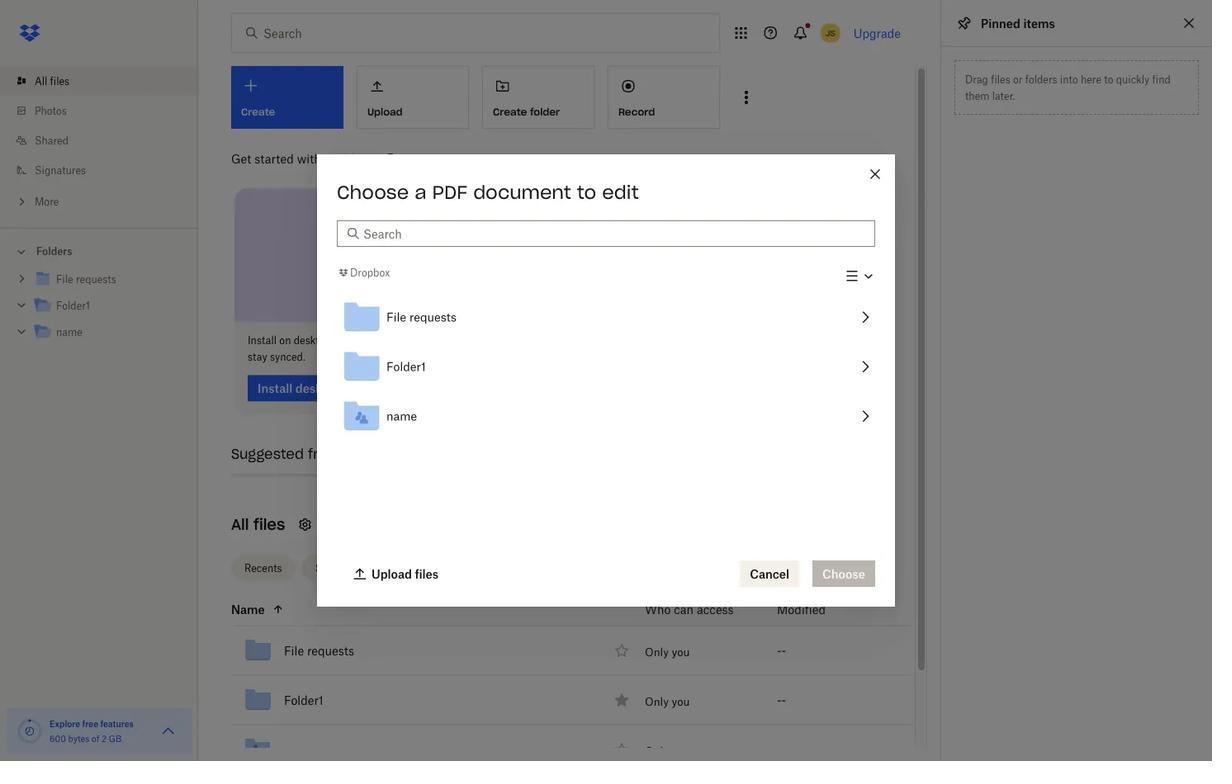 Task type: vqa. For each thing, say whether or not it's contained in the screenshot.
'Add' on the right bottom of the page
no



Task type: describe. For each thing, give the bounding box(es) containing it.
requests inside button
[[409, 310, 457, 324]]

0 vertical spatial folder1 link
[[33, 295, 185, 318]]

bytes
[[68, 734, 89, 744]]

shared link
[[13, 126, 198, 155]]

upload
[[372, 567, 412, 581]]

name button
[[231, 600, 604, 619]]

more
[[35, 195, 59, 208]]

synced.
[[270, 351, 305, 363]]

folders button
[[0, 239, 198, 263]]

with
[[297, 152, 321, 166]]

dropbox image
[[13, 17, 46, 50]]

file requests link
[[284, 641, 354, 661]]

name folder1, modified 11/16/2023 2:30 pm, element
[[195, 676, 911, 725]]

0 horizontal spatial file requests
[[284, 644, 354, 658]]

files up recents button
[[253, 515, 285, 534]]

record
[[618, 106, 655, 118]]

files inside install on desktop to work on files offline and stay synced.
[[386, 334, 405, 347]]

you for folder1
[[672, 695, 690, 708]]

starred button
[[302, 555, 364, 581]]

more image
[[13, 194, 30, 210]]

-- for file requests
[[777, 644, 786, 658]]

name button
[[337, 392, 875, 441]]

Search text field
[[363, 225, 865, 243]]

create folder button
[[482, 66, 595, 129]]

free
[[82, 719, 98, 729]]

of
[[92, 734, 99, 744]]

modified button
[[777, 600, 869, 619]]

files inside all files link
[[50, 75, 69, 87]]

explore free features 600 bytes of 2 gb
[[50, 719, 134, 744]]

modified
[[777, 602, 826, 616]]

shared
[[35, 134, 69, 147]]

create folder
[[493, 106, 560, 118]]

name name, modified 11/16/2023 2:33 pm, element
[[195, 725, 911, 761]]

can
[[674, 602, 694, 616]]

only you for folder1
[[645, 695, 690, 708]]

work
[[346, 334, 369, 347]]

600
[[50, 734, 66, 744]]

who can access
[[645, 602, 734, 616]]

0 horizontal spatial file
[[284, 644, 304, 658]]

2 on from the left
[[372, 334, 383, 347]]

starred
[[315, 562, 351, 574]]

offline
[[408, 334, 438, 347]]

all files list item
[[0, 66, 198, 96]]

files inside upload files button
[[415, 567, 439, 581]]

recents
[[244, 562, 282, 574]]

you for file requests
[[672, 646, 690, 659]]

folders
[[36, 245, 72, 258]]

file requests button
[[337, 293, 875, 342]]

folder
[[530, 106, 560, 118]]

2 vertical spatial folder1
[[284, 693, 324, 707]]

create
[[493, 106, 527, 118]]

you inside name name, modified 11/16/2023 2:33 pm, element
[[672, 745, 690, 758]]

only for folder1
[[645, 695, 669, 708]]

install on desktop to work on files offline and stay synced.
[[248, 334, 458, 363]]

upload files button
[[344, 561, 448, 587]]

items
[[1023, 16, 1055, 30]]

0 horizontal spatial requests
[[307, 644, 354, 658]]

remove from starred image
[[612, 690, 632, 710]]

all files link
[[13, 66, 198, 96]]

name link
[[33, 322, 185, 344]]

signatures link
[[13, 155, 198, 185]]

get
[[231, 152, 251, 166]]

1 on from the left
[[279, 334, 291, 347]]

folder1 link inside name folder1, modified 11/16/2023 2:30 pm, element
[[284, 690, 324, 710]]

all inside all files link
[[35, 75, 47, 87]]



Task type: locate. For each thing, give the bounding box(es) containing it.
from
[[308, 446, 341, 463]]

started
[[254, 152, 294, 166]]

1 horizontal spatial all
[[231, 515, 249, 534]]

gb
[[109, 734, 122, 744]]

only inside name name, modified 11/16/2023 2:33 pm, element
[[645, 745, 669, 758]]

group containing folder1
[[0, 263, 198, 358]]

install
[[248, 334, 277, 347]]

all up the photos
[[35, 75, 47, 87]]

2
[[102, 734, 107, 744]]

1 -- from the top
[[777, 644, 786, 658]]

-- for folder1
[[777, 693, 786, 707]]

row group inside choose a pdf document to edit dialog
[[337, 293, 875, 441]]

only you
[[645, 646, 690, 659], [645, 695, 690, 708], [645, 745, 690, 758]]

2 horizontal spatial folder1
[[386, 360, 426, 374]]

list
[[0, 56, 198, 228]]

folder1 button
[[337, 342, 875, 392]]

folder1 link up name link
[[33, 295, 185, 318]]

requests
[[409, 310, 457, 324], [307, 644, 354, 658]]

only you button for file requests
[[645, 646, 690, 659]]

1 horizontal spatial folder1 link
[[284, 690, 324, 710]]

1 vertical spatial file requests
[[284, 644, 354, 658]]

1 vertical spatial only you button
[[645, 695, 690, 708]]

name down folders
[[56, 326, 82, 339]]

pinned
[[981, 16, 1021, 30]]

1 only you from the top
[[645, 646, 690, 659]]

files
[[50, 75, 69, 87], [386, 334, 405, 347], [253, 515, 285, 534], [415, 567, 439, 581]]

all files up recents button
[[231, 515, 285, 534]]

pdf
[[432, 181, 468, 204]]

1 horizontal spatial on
[[372, 334, 383, 347]]

1 vertical spatial to
[[334, 334, 343, 347]]

only you inside name file requests, modified 11/16/2023 2:36 pm, element
[[645, 646, 690, 659]]

folder1
[[56, 300, 90, 312], [386, 360, 426, 374], [284, 693, 324, 707]]

only you inside name name, modified 11/16/2023 2:33 pm, element
[[645, 745, 690, 758]]

suggested from your activity
[[231, 446, 431, 463]]

dropbox inside choose a pdf document to edit dialog
[[350, 267, 390, 279]]

2 add to starred image from the top
[[612, 740, 632, 760]]

name up activity
[[386, 409, 417, 423]]

a
[[415, 181, 426, 204]]

folder1 inside button
[[386, 360, 426, 374]]

document
[[473, 181, 571, 204]]

0 vertical spatial add to starred image
[[612, 641, 632, 661]]

file inside button
[[386, 310, 406, 324]]

all files
[[35, 75, 69, 87], [231, 515, 285, 534]]

1 horizontal spatial to
[[577, 181, 596, 204]]

0 horizontal spatial all
[[35, 75, 47, 87]]

choose a pdf document to edit dialog
[[317, 154, 895, 607]]

only inside name file requests, modified 11/16/2023 2:36 pm, element
[[645, 646, 669, 659]]

all files inside list item
[[35, 75, 69, 87]]

you
[[672, 646, 690, 659], [672, 695, 690, 708], [672, 745, 690, 758]]

1 vertical spatial only
[[645, 695, 669, 708]]

your
[[345, 446, 376, 463]]

1 vertical spatial file
[[284, 644, 304, 658]]

0 horizontal spatial all files
[[35, 75, 69, 87]]

table
[[195, 593, 911, 761]]

1 horizontal spatial all files
[[231, 515, 285, 534]]

0 vertical spatial file requests
[[386, 310, 457, 324]]

folder1 up name link
[[56, 300, 90, 312]]

file requests
[[386, 310, 457, 324], [284, 644, 354, 658]]

to left "work"
[[334, 334, 343, 347]]

folder1 link down file requests link
[[284, 690, 324, 710]]

on right "work"
[[372, 334, 383, 347]]

recents button
[[231, 555, 295, 581]]

features
[[100, 719, 134, 729]]

to inside install on desktop to work on files offline and stay synced.
[[334, 334, 343, 347]]

you inside name file requests, modified 11/16/2023 2:36 pm, element
[[672, 646, 690, 659]]

dropbox link
[[337, 265, 390, 281]]

1 horizontal spatial file requests
[[386, 310, 457, 324]]

edit
[[602, 181, 639, 204]]

photos
[[35, 104, 67, 117]]

only you button inside name name, modified 11/16/2023 2:33 pm, element
[[645, 745, 690, 758]]

on
[[279, 334, 291, 347], [372, 334, 383, 347]]

-- inside name file requests, modified 11/16/2023 2:36 pm, element
[[777, 644, 786, 658]]

to left 'edit'
[[577, 181, 596, 204]]

0 horizontal spatial folder1 link
[[33, 295, 185, 318]]

dropbox right with
[[324, 152, 371, 166]]

0 vertical spatial only
[[645, 646, 669, 659]]

photos link
[[13, 96, 198, 126]]

file requests inside button
[[386, 310, 457, 324]]

1 vertical spatial --
[[777, 693, 786, 707]]

only you button inside name folder1, modified 11/16/2023 2:30 pm, element
[[645, 695, 690, 708]]

2 vertical spatial only
[[645, 745, 669, 758]]

stay
[[248, 351, 267, 363]]

name
[[56, 326, 82, 339], [386, 409, 417, 423]]

folder1 down file requests link
[[284, 693, 324, 707]]

cancel
[[750, 567, 789, 581]]

row group containing file requests
[[337, 293, 875, 441]]

add to starred image inside name name, modified 11/16/2023 2:33 pm, element
[[612, 740, 632, 760]]

and
[[440, 334, 458, 347]]

get started with dropbox
[[231, 152, 371, 166]]

who
[[645, 602, 671, 616]]

1 horizontal spatial name
[[386, 409, 417, 423]]

1 vertical spatial dropbox
[[350, 267, 390, 279]]

0 vertical spatial dropbox
[[324, 152, 371, 166]]

3 only you from the top
[[645, 745, 690, 758]]

all up recents button
[[231, 515, 249, 534]]

2 only you from the top
[[645, 695, 690, 708]]

upgrade
[[854, 26, 901, 40]]

choose a pdf document to edit
[[337, 181, 639, 204]]

3 you from the top
[[672, 745, 690, 758]]

--
[[777, 644, 786, 658], [777, 693, 786, 707]]

2 only you button from the top
[[645, 695, 690, 708]]

1 vertical spatial folder1
[[386, 360, 426, 374]]

only inside name folder1, modified 11/16/2023 2:30 pm, element
[[645, 695, 669, 708]]

activity
[[380, 446, 431, 463]]

3 only you button from the top
[[645, 745, 690, 758]]

1 you from the top
[[672, 646, 690, 659]]

name for name link
[[56, 326, 82, 339]]

files right upload
[[415, 567, 439, 581]]

only you button
[[645, 646, 690, 659], [645, 695, 690, 708], [645, 745, 690, 758]]

0 vertical spatial all files
[[35, 75, 69, 87]]

add to starred image
[[612, 641, 632, 661], [612, 740, 632, 760]]

dropbox up "work"
[[350, 267, 390, 279]]

0 vertical spatial file
[[386, 310, 406, 324]]

0 vertical spatial only you
[[645, 646, 690, 659]]

0 horizontal spatial on
[[279, 334, 291, 347]]

1 vertical spatial folder1 link
[[284, 690, 324, 710]]

row group
[[337, 293, 875, 441]]

add to starred image up remove from starred 'icon'
[[612, 641, 632, 661]]

1 add to starred image from the top
[[612, 641, 632, 661]]

cancel button
[[740, 561, 799, 587]]

2 only from the top
[[645, 695, 669, 708]]

name inside button
[[386, 409, 417, 423]]

signatures
[[35, 164, 86, 176]]

list containing all files
[[0, 56, 198, 228]]

2 you from the top
[[672, 695, 690, 708]]

only you button for folder1
[[645, 695, 690, 708]]

1 vertical spatial you
[[672, 695, 690, 708]]

1 vertical spatial only you
[[645, 695, 690, 708]]

only you for file requests
[[645, 646, 690, 659]]

on up synced.
[[279, 334, 291, 347]]

only you button inside name file requests, modified 11/16/2023 2:36 pm, element
[[645, 646, 690, 659]]

0 horizontal spatial name
[[56, 326, 82, 339]]

file
[[386, 310, 406, 324], [284, 644, 304, 658]]

1 vertical spatial all files
[[231, 515, 285, 534]]

1 horizontal spatial requests
[[409, 310, 457, 324]]

files up the photos
[[50, 75, 69, 87]]

-- inside name folder1, modified 11/16/2023 2:30 pm, element
[[777, 693, 786, 707]]

upgrade link
[[854, 26, 901, 40]]

1 only you button from the top
[[645, 646, 690, 659]]

name for name button
[[386, 409, 417, 423]]

group
[[0, 263, 198, 358]]

files left offline
[[386, 334, 405, 347]]

dropbox
[[324, 152, 371, 166], [350, 267, 390, 279]]

-
[[777, 644, 782, 658], [782, 644, 786, 658], [777, 693, 782, 707], [782, 693, 786, 707]]

upload files
[[372, 567, 439, 581]]

only you inside name folder1, modified 11/16/2023 2:30 pm, element
[[645, 695, 690, 708]]

0 vertical spatial to
[[577, 181, 596, 204]]

2 -- from the top
[[777, 693, 786, 707]]

3 only from the top
[[645, 745, 669, 758]]

suggested
[[231, 446, 304, 463]]

explore
[[50, 719, 80, 729]]

1 horizontal spatial folder1
[[284, 693, 324, 707]]

0 vertical spatial only you button
[[645, 646, 690, 659]]

1 vertical spatial requests
[[307, 644, 354, 658]]

1 vertical spatial name
[[386, 409, 417, 423]]

name
[[231, 602, 265, 616]]

2 vertical spatial only you button
[[645, 745, 690, 758]]

1 vertical spatial add to starred image
[[612, 740, 632, 760]]

all
[[35, 75, 47, 87], [231, 515, 249, 534]]

folder1 down offline
[[386, 360, 426, 374]]

add to starred image inside name file requests, modified 11/16/2023 2:36 pm, element
[[612, 641, 632, 661]]

1 horizontal spatial file
[[386, 310, 406, 324]]

0 vertical spatial all
[[35, 75, 47, 87]]

0 horizontal spatial folder1
[[56, 300, 90, 312]]

0 vertical spatial you
[[672, 646, 690, 659]]

to inside choose a pdf document to edit dialog
[[577, 181, 596, 204]]

all files up the photos
[[35, 75, 69, 87]]

0 vertical spatial --
[[777, 644, 786, 658]]

0 horizontal spatial to
[[334, 334, 343, 347]]

desktop
[[294, 334, 331, 347]]

only for file requests
[[645, 646, 669, 659]]

quota usage element
[[17, 718, 43, 745]]

only
[[645, 646, 669, 659], [645, 695, 669, 708], [645, 745, 669, 758]]

record button
[[608, 66, 720, 129]]

close right sidebar image
[[1179, 13, 1199, 33]]

you inside name folder1, modified 11/16/2023 2:30 pm, element
[[672, 695, 690, 708]]

to
[[577, 181, 596, 204], [334, 334, 343, 347]]

table containing name
[[195, 593, 911, 761]]

name file requests, modified 11/16/2023 2:36 pm, element
[[195, 626, 911, 676]]

0 vertical spatial name
[[56, 326, 82, 339]]

2 vertical spatial only you
[[645, 745, 690, 758]]

1 vertical spatial all
[[231, 515, 249, 534]]

1 only from the top
[[645, 646, 669, 659]]

0 vertical spatial requests
[[409, 310, 457, 324]]

choose
[[337, 181, 409, 204]]

add to starred image down remove from starred 'icon'
[[612, 740, 632, 760]]

0 vertical spatial folder1
[[56, 300, 90, 312]]

2 vertical spatial you
[[672, 745, 690, 758]]

access
[[697, 602, 734, 616]]

folder1 link
[[33, 295, 185, 318], [284, 690, 324, 710]]

pinned items
[[981, 16, 1055, 30]]



